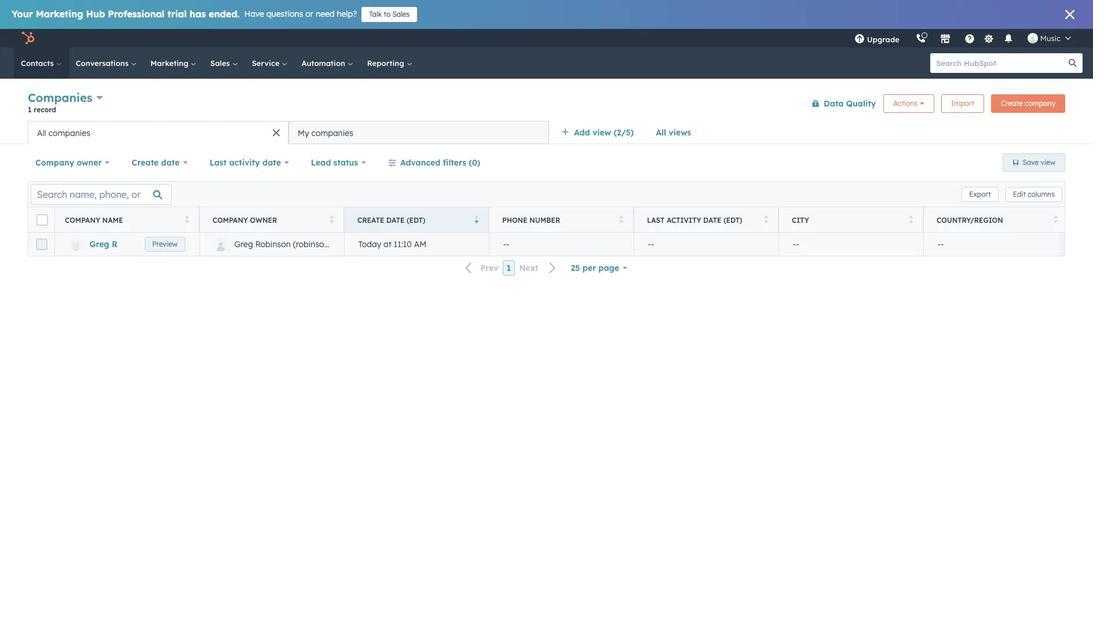 Task type: describe. For each thing, give the bounding box(es) containing it.
name
[[102, 216, 123, 225]]

sales link
[[203, 48, 245, 79]]

number
[[530, 216, 561, 225]]

descending sort. press to sort ascending. image
[[474, 215, 479, 223]]

lead
[[311, 158, 331, 168]]

record
[[34, 105, 56, 114]]

5 - from the left
[[793, 239, 796, 250]]

close image
[[1066, 10, 1075, 19]]

automation link
[[295, 48, 360, 79]]

greg robinson (robinsongreg175@gmail.com) button
[[199, 233, 410, 256]]

create for create date (edt)
[[358, 216, 385, 225]]

last activity date
[[210, 158, 281, 168]]

1 -- from the left
[[503, 239, 510, 250]]

talk
[[369, 10, 382, 19]]

my companies button
[[289, 121, 549, 144]]

am
[[414, 239, 427, 250]]

1 for 1 record
[[28, 105, 32, 114]]

notifications image
[[1004, 34, 1014, 45]]

at
[[384, 239, 392, 250]]

create for create company
[[1001, 99, 1023, 108]]

advanced filters (0)
[[400, 158, 481, 168]]

create company
[[1001, 99, 1056, 108]]

companies
[[28, 90, 92, 105]]

activity
[[229, 158, 260, 168]]

1 vertical spatial marketing
[[151, 59, 191, 68]]

press to sort. element for company owner
[[329, 215, 334, 225]]

11:10
[[394, 239, 412, 250]]

companies for all companies
[[48, 128, 90, 138]]

create date button
[[124, 151, 195, 174]]

calling icon button
[[912, 31, 931, 46]]

data quality
[[824, 98, 876, 109]]

ended.
[[209, 8, 240, 20]]

your marketing hub professional trial has ended. have questions or need help?
[[12, 8, 357, 20]]

or
[[306, 9, 314, 19]]

add view (2/5)
[[574, 127, 634, 138]]

press to sort. image for last activity date (edt)
[[764, 215, 768, 223]]

companies button
[[28, 89, 103, 106]]

lead status button
[[303, 151, 374, 174]]

actions
[[894, 99, 918, 108]]

add view (2/5) button
[[554, 121, 649, 144]]

companies banner
[[28, 88, 1066, 121]]

create company button
[[992, 94, 1066, 113]]

marketing link
[[144, 48, 203, 79]]

hubspot link
[[14, 31, 43, 45]]

company name
[[65, 216, 123, 225]]

contacts
[[21, 59, 56, 68]]

quality
[[847, 98, 876, 109]]

1 (edt) from the left
[[407, 216, 426, 225]]

to
[[384, 10, 391, 19]]

2 date from the left
[[263, 158, 281, 168]]

press to sort. element for phone number
[[619, 215, 624, 225]]

help?
[[337, 9, 357, 19]]

create date
[[132, 158, 180, 168]]

25
[[571, 263, 580, 274]]

trial
[[168, 8, 187, 20]]

preview
[[152, 240, 178, 249]]

questions
[[267, 9, 303, 19]]

0 vertical spatial marketing
[[36, 8, 83, 20]]

create for create date
[[132, 158, 159, 168]]

talk to sales
[[369, 10, 410, 19]]

upgrade
[[867, 35, 900, 44]]

save
[[1023, 158, 1039, 167]]

your
[[12, 8, 33, 20]]

music
[[1041, 34, 1061, 43]]

pagination navigation
[[459, 261, 564, 276]]

3 -- button from the left
[[924, 233, 1069, 256]]

need
[[316, 9, 335, 19]]

7 - from the left
[[938, 239, 941, 250]]

1 for 1
[[507, 263, 511, 274]]

r
[[112, 239, 117, 250]]

next
[[519, 263, 539, 274]]

save view
[[1023, 158, 1056, 167]]

export button
[[962, 187, 999, 202]]

robinson
[[255, 239, 291, 250]]

3 - from the left
[[648, 239, 651, 250]]

next button
[[515, 261, 564, 276]]

company owner button
[[28, 151, 117, 174]]

export
[[970, 190, 991, 198]]

Search name, phone, or domain search field
[[31, 184, 172, 205]]

(2/5)
[[614, 127, 634, 138]]

lead status
[[311, 158, 358, 168]]

phone number
[[502, 216, 561, 225]]

1 press to sort. image from the left
[[185, 215, 189, 223]]

edit columns
[[1013, 190, 1055, 198]]

company
[[1025, 99, 1056, 108]]

help image
[[965, 34, 975, 45]]

have
[[244, 9, 264, 19]]

conversations link
[[69, 48, 144, 79]]

music button
[[1021, 29, 1078, 48]]

1 vertical spatial owner
[[250, 216, 277, 225]]

2 -- button from the left
[[779, 233, 924, 256]]

sales inside "button"
[[393, 10, 410, 19]]

company owner inside 'popup button'
[[35, 158, 102, 168]]

edit columns button
[[1006, 187, 1063, 202]]

search button
[[1063, 53, 1083, 73]]

(robinsongreg175@gmail.com)
[[293, 239, 410, 250]]

country/region
[[937, 216, 1004, 225]]

hub
[[86, 8, 105, 20]]

all for all views
[[656, 127, 666, 138]]



Task type: vqa. For each thing, say whether or not it's contained in the screenshot.
the top Color
no



Task type: locate. For each thing, give the bounding box(es) containing it.
1 vertical spatial sales
[[210, 59, 232, 68]]

status
[[334, 158, 358, 168]]

2 companies from the left
[[312, 128, 353, 138]]

columns
[[1028, 190, 1055, 198]]

last activity date (edt)
[[647, 216, 743, 225]]

service link
[[245, 48, 295, 79]]

4 press to sort. image from the left
[[1054, 215, 1058, 223]]

1 left record
[[28, 105, 32, 114]]

-- up '1' button
[[503, 239, 510, 250]]

Search HubSpot search field
[[931, 53, 1073, 73]]

sales right to on the left
[[393, 10, 410, 19]]

company owner up robinson
[[213, 216, 277, 225]]

0 horizontal spatial owner
[[77, 158, 102, 168]]

greg inside button
[[234, 239, 253, 250]]

create left company
[[1001, 99, 1023, 108]]

greg robinson image
[[1028, 33, 1038, 43]]

25 per page
[[571, 263, 620, 274]]

automation
[[302, 59, 348, 68]]

greg left robinson
[[234, 239, 253, 250]]

companies for my companies
[[312, 128, 353, 138]]

press to sort. image
[[619, 215, 624, 223], [909, 215, 913, 223]]

6 press to sort. element from the left
[[1054, 215, 1058, 225]]

1 inside button
[[507, 263, 511, 274]]

press to sort. image up the preview "button"
[[185, 215, 189, 223]]

marketplaces image
[[940, 34, 951, 45]]

2 horizontal spatial create
[[1001, 99, 1023, 108]]

1 horizontal spatial press to sort. image
[[909, 215, 913, 223]]

0 horizontal spatial sales
[[210, 59, 232, 68]]

-- button down city
[[779, 233, 924, 256]]

data quality button
[[804, 92, 877, 115]]

create inside popup button
[[132, 158, 159, 168]]

press to sort. element
[[185, 215, 189, 225], [329, 215, 334, 225], [619, 215, 624, 225], [764, 215, 768, 225], [909, 215, 913, 225], [1054, 215, 1058, 225]]

0 vertical spatial create
[[1001, 99, 1023, 108]]

2 -- from the left
[[648, 239, 655, 250]]

greg r link
[[90, 239, 117, 250]]

1
[[28, 105, 32, 114], [507, 263, 511, 274]]

8 - from the left
[[941, 239, 944, 250]]

my
[[298, 128, 309, 138]]

owner up robinson
[[250, 216, 277, 225]]

settings image
[[984, 34, 995, 44]]

view for save
[[1041, 158, 1056, 167]]

create date (edt)
[[358, 216, 426, 225]]

upgrade image
[[855, 34, 865, 45]]

company
[[35, 158, 74, 168], [65, 216, 100, 225], [213, 216, 248, 225]]

date up today at 11:10 am
[[387, 216, 405, 225]]

0 vertical spatial 1
[[28, 105, 32, 114]]

2 press to sort. element from the left
[[329, 215, 334, 225]]

1 -- button from the left
[[489, 233, 634, 256]]

date down the all companies button
[[161, 158, 180, 168]]

save view button
[[1003, 154, 1066, 172]]

2 press to sort. image from the left
[[329, 215, 334, 223]]

greg for greg r
[[90, 239, 109, 250]]

0 horizontal spatial date
[[387, 216, 405, 225]]

3 press to sort. image from the left
[[764, 215, 768, 223]]

view for add
[[593, 127, 611, 138]]

(edt) right activity
[[724, 216, 743, 225]]

0 vertical spatial last
[[210, 158, 227, 168]]

press to sort. element for country/region
[[1054, 215, 1058, 225]]

1 vertical spatial 1
[[507, 263, 511, 274]]

create down the all companies button
[[132, 158, 159, 168]]

actions button
[[884, 94, 935, 113]]

1 horizontal spatial company owner
[[213, 216, 277, 225]]

press to sort. element for city
[[909, 215, 913, 225]]

marketplaces button
[[934, 29, 958, 48]]

1 horizontal spatial last
[[647, 216, 665, 225]]

2 (edt) from the left
[[724, 216, 743, 225]]

6 - from the left
[[796, 239, 799, 250]]

1 horizontal spatial date
[[263, 158, 281, 168]]

0 horizontal spatial create
[[132, 158, 159, 168]]

view inside button
[[1041, 158, 1056, 167]]

0 vertical spatial view
[[593, 127, 611, 138]]

-- button up 25
[[489, 233, 634, 256]]

1 companies from the left
[[48, 128, 90, 138]]

press to sort. image left city
[[764, 215, 768, 223]]

advanced filters (0) button
[[381, 151, 488, 174]]

company inside 'popup button'
[[35, 158, 74, 168]]

page
[[599, 263, 620, 274]]

view right save
[[1041, 158, 1056, 167]]

settings link
[[982, 32, 997, 44]]

edit
[[1013, 190, 1026, 198]]

greg for greg robinson (robinsongreg175@gmail.com)
[[234, 239, 253, 250]]

2 vertical spatial create
[[358, 216, 385, 225]]

1 horizontal spatial view
[[1041, 158, 1056, 167]]

today at 11:10 am
[[358, 239, 427, 250]]

views
[[669, 127, 692, 138]]

date
[[387, 216, 405, 225], [704, 216, 722, 225]]

0 horizontal spatial marketing
[[36, 8, 83, 20]]

0 horizontal spatial press to sort. image
[[619, 215, 624, 223]]

0 horizontal spatial greg
[[90, 239, 109, 250]]

last for last activity date (edt)
[[647, 216, 665, 225]]

last
[[210, 158, 227, 168], [647, 216, 665, 225]]

marketing down "trial" in the top left of the page
[[151, 59, 191, 68]]

1 right prev at the left
[[507, 263, 511, 274]]

has
[[190, 8, 206, 20]]

press to sort. element for last activity date (edt)
[[764, 215, 768, 225]]

greg
[[90, 239, 109, 250], [234, 239, 253, 250]]

-
[[503, 239, 507, 250], [507, 239, 510, 250], [648, 239, 651, 250], [651, 239, 655, 250], [793, 239, 796, 250], [796, 239, 799, 250], [938, 239, 941, 250], [941, 239, 944, 250]]

data
[[824, 98, 844, 109]]

(edt)
[[407, 216, 426, 225], [724, 216, 743, 225]]

1 horizontal spatial create
[[358, 216, 385, 225]]

0 horizontal spatial company owner
[[35, 158, 102, 168]]

press to sort. image up the greg robinson (robinsongreg175@gmail.com)
[[329, 215, 334, 223]]

1 horizontal spatial 1
[[507, 263, 511, 274]]

create inside button
[[1001, 99, 1023, 108]]

help button
[[960, 29, 980, 48]]

press to sort. image for company owner
[[329, 215, 334, 223]]

1 record
[[28, 105, 56, 114]]

preview button
[[145, 237, 185, 252]]

professional
[[108, 8, 165, 20]]

advanced
[[400, 158, 441, 168]]

1 all from the left
[[656, 127, 666, 138]]

--
[[503, 239, 510, 250], [648, 239, 655, 250], [793, 239, 799, 250], [938, 239, 944, 250]]

-- down last activity date (edt)
[[648, 239, 655, 250]]

1 date from the left
[[161, 158, 180, 168]]

import
[[952, 99, 975, 108]]

2 greg from the left
[[234, 239, 253, 250]]

press to sort. image for phone number
[[619, 215, 624, 223]]

view inside popup button
[[593, 127, 611, 138]]

view right add
[[593, 127, 611, 138]]

greg left r on the top left
[[90, 239, 109, 250]]

1 vertical spatial company owner
[[213, 216, 277, 225]]

3 -- from the left
[[793, 239, 799, 250]]

owner inside 'popup button'
[[77, 158, 102, 168]]

all left views
[[656, 127, 666, 138]]

4 press to sort. element from the left
[[764, 215, 768, 225]]

press to sort. image
[[185, 215, 189, 223], [329, 215, 334, 223], [764, 215, 768, 223], [1054, 215, 1058, 223]]

companies right the 'my'
[[312, 128, 353, 138]]

last activity date button
[[202, 151, 297, 174]]

hubspot image
[[21, 31, 35, 45]]

(edt) up am
[[407, 216, 426, 225]]

5 press to sort. element from the left
[[909, 215, 913, 225]]

-- down "country/region"
[[938, 239, 944, 250]]

all companies button
[[28, 121, 289, 144]]

1 horizontal spatial all
[[656, 127, 666, 138]]

all for all companies
[[37, 128, 46, 138]]

greg robinson (robinsongreg175@gmail.com)
[[234, 239, 410, 250]]

greg r
[[90, 239, 117, 250]]

descending sort. press to sort ascending. element
[[474, 215, 479, 225]]

menu item
[[908, 29, 910, 48]]

2 date from the left
[[704, 216, 722, 225]]

all views link
[[649, 121, 699, 144]]

reporting
[[367, 59, 407, 68]]

3 press to sort. element from the left
[[619, 215, 624, 225]]

my companies
[[298, 128, 353, 138]]

0 vertical spatial company owner
[[35, 158, 102, 168]]

owner up the search name, phone, or domain search box
[[77, 158, 102, 168]]

search image
[[1069, 59, 1077, 67]]

press to sort. image for country/region
[[1054, 215, 1058, 223]]

0 horizontal spatial view
[[593, 127, 611, 138]]

1 - from the left
[[503, 239, 507, 250]]

companies up company owner 'popup button'
[[48, 128, 90, 138]]

0 horizontal spatial (edt)
[[407, 216, 426, 225]]

1 greg from the left
[[90, 239, 109, 250]]

all
[[656, 127, 666, 138], [37, 128, 46, 138]]

date right activity at left
[[263, 158, 281, 168]]

1 vertical spatial last
[[647, 216, 665, 225]]

calling icon image
[[916, 34, 927, 44]]

create up today
[[358, 216, 385, 225]]

reporting link
[[360, 48, 419, 79]]

1 horizontal spatial date
[[704, 216, 722, 225]]

1 horizontal spatial owner
[[250, 216, 277, 225]]

1 button
[[503, 261, 515, 276]]

1 horizontal spatial sales
[[393, 10, 410, 19]]

1 vertical spatial create
[[132, 158, 159, 168]]

press to sort. image for city
[[909, 215, 913, 223]]

city
[[792, 216, 809, 225]]

2 all from the left
[[37, 128, 46, 138]]

press to sort. image down the columns
[[1054, 215, 1058, 223]]

companies inside my companies button
[[312, 128, 353, 138]]

0 horizontal spatial 1
[[28, 105, 32, 114]]

notifications button
[[999, 29, 1019, 48]]

all inside button
[[37, 128, 46, 138]]

1 press to sort. element from the left
[[185, 215, 189, 225]]

0 vertical spatial owner
[[77, 158, 102, 168]]

activity
[[667, 216, 702, 225]]

(0)
[[469, 158, 481, 168]]

per
[[583, 263, 596, 274]]

marketing left the hub
[[36, 8, 83, 20]]

last left activity at left
[[210, 158, 227, 168]]

4 - from the left
[[651, 239, 655, 250]]

sales
[[393, 10, 410, 19], [210, 59, 232, 68]]

1 date from the left
[[387, 216, 405, 225]]

add
[[574, 127, 590, 138]]

last inside popup button
[[210, 158, 227, 168]]

1 inside companies banner
[[28, 105, 32, 114]]

0 horizontal spatial all
[[37, 128, 46, 138]]

all down 1 record at the left
[[37, 128, 46, 138]]

1 horizontal spatial greg
[[234, 239, 253, 250]]

marketing
[[36, 8, 83, 20], [151, 59, 191, 68]]

date
[[161, 158, 180, 168], [263, 158, 281, 168]]

1 horizontal spatial companies
[[312, 128, 353, 138]]

-- button
[[489, 233, 634, 256], [779, 233, 924, 256], [924, 233, 1069, 256]]

0 horizontal spatial companies
[[48, 128, 90, 138]]

0 vertical spatial sales
[[393, 10, 410, 19]]

0 horizontal spatial last
[[210, 158, 227, 168]]

service
[[252, 59, 282, 68]]

1 vertical spatial view
[[1041, 158, 1056, 167]]

menu containing music
[[847, 29, 1080, 48]]

2 - from the left
[[507, 239, 510, 250]]

today
[[358, 239, 381, 250]]

25 per page button
[[564, 257, 635, 280]]

-- down city
[[793, 239, 799, 250]]

1 horizontal spatial marketing
[[151, 59, 191, 68]]

filters
[[443, 158, 467, 168]]

all views
[[656, 127, 692, 138]]

date right activity
[[704, 216, 722, 225]]

-- button down "country/region"
[[924, 233, 1069, 256]]

4 -- from the left
[[938, 239, 944, 250]]

0 horizontal spatial date
[[161, 158, 180, 168]]

companies
[[48, 128, 90, 138], [312, 128, 353, 138]]

1 horizontal spatial (edt)
[[724, 216, 743, 225]]

sales left "service" on the left of the page
[[210, 59, 232, 68]]

menu
[[847, 29, 1080, 48]]

company owner down "all companies"
[[35, 158, 102, 168]]

last for last activity date
[[210, 158, 227, 168]]

last left activity
[[647, 216, 665, 225]]

create
[[1001, 99, 1023, 108], [132, 158, 159, 168], [358, 216, 385, 225]]

talk to sales button
[[362, 7, 417, 22]]

companies inside the all companies button
[[48, 128, 90, 138]]

1 press to sort. image from the left
[[619, 215, 624, 223]]

2 press to sort. image from the left
[[909, 215, 913, 223]]



